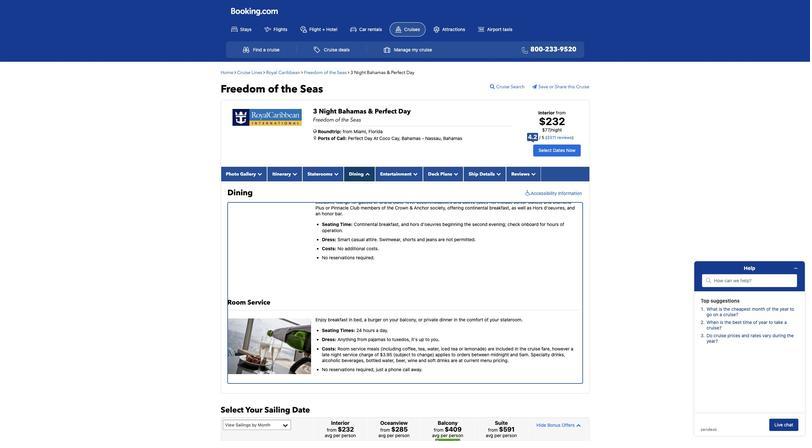 Task type: describe. For each thing, give the bounding box(es) containing it.
photo gallery button
[[221, 167, 267, 181]]

deck
[[428, 171, 439, 177]]

a for reservations
[[385, 367, 387, 372]]

for inside continental breakfast, and hors d'oeuvres beginning the second evening; check onboard for hours of operation.
[[540, 222, 546, 227]]

person for $232
[[342, 433, 356, 438]]

cruise lines link
[[237, 69, 262, 76]]

•
[[422, 135, 424, 141]]

hors
[[533, 205, 543, 211]]

a inside find a cruise 'link'
[[263, 47, 266, 52]]

members
[[361, 205, 380, 211]]

of right comfort
[[484, 317, 489, 322]]

include
[[498, 199, 513, 205]]

select          dates now
[[539, 148, 576, 153]]

find
[[253, 47, 262, 52]]

4.2
[[528, 134, 537, 140]]

cruise right this
[[576, 84, 589, 90]]

required.
[[356, 255, 375, 260]]

or right save
[[549, 84, 554, 90]]

from for interior from $232 $77 / night
[[556, 110, 566, 115]]

in inside room service meals (including coffee, tea, water, iced tea or lemonade) are included in the cruise fare, however a late night service charge of $3.95 (subject to change) applies to orders between midnight and 5am. specialty drinks, alcoholic beverages, bottled water, beer, wine and soft drinks are at current menu pricing.
[[515, 346, 518, 351]]

this
[[568, 84, 575, 90]]

flights
[[274, 26, 287, 32]]

5am.
[[519, 352, 530, 357]]

the down caribbean
[[281, 82, 298, 96]]

applies
[[435, 352, 450, 357]]

it's
[[411, 337, 418, 342]]

cruise for cruise search
[[496, 84, 510, 90]]

roundtrip:
[[318, 129, 342, 134]]

and left the 5am.
[[510, 352, 518, 357]]

from for roundtrip: from miami, florida
[[343, 129, 352, 134]]

and up d'oeuvres,
[[544, 199, 552, 205]]

a for breakfast
[[364, 317, 367, 322]]

1 horizontal spatial in
[[454, 317, 458, 322]]

photo gallery
[[226, 171, 256, 177]]

honor
[[322, 211, 334, 216]]

however
[[552, 346, 570, 351]]

car rentals link
[[345, 23, 387, 36]]

the inside room service meals (including coffee, tea, water, iced tea or lemonade) are included in the cruise fare, however a late night service charge of $3.95 (subject to change) applies to orders between midnight and 5am. specialty drinks, alcoholic beverages, bottled water, beer, wine and soft drinks are at current menu pricing.
[[520, 346, 526, 351]]

reservations for required.
[[329, 255, 355, 260]]

$232 for interior from $232 avg per person
[[338, 426, 354, 433]]

midnight
[[491, 352, 509, 357]]

wine
[[408, 358, 417, 363]]

1 vertical spatial freedom
[[221, 82, 265, 96]]

flight
[[309, 26, 321, 32]]

diamond
[[553, 199, 571, 205]]

no for enjoy breakfast in bed, a burger on your balcony, or private dinner in the comfort of your stateroom.
[[322, 367, 328, 372]]

up
[[419, 337, 424, 342]]

suite
[[495, 420, 508, 426]]

9520
[[560, 45, 576, 54]]

chevron up image
[[364, 172, 370, 176]]

pricing.
[[493, 358, 509, 363]]

offering
[[447, 205, 464, 211]]

cruise inside room service meals (including coffee, tea, water, iced tea or lemonade) are included in the cruise fare, however a late night service charge of $3.95 (subject to change) applies to orders between midnight and 5am. specialty drinks, alcoholic beverages, bottled water, beer, wine and soft drinks are at current menu pricing.
[[528, 346, 540, 351]]

stays link
[[226, 23, 257, 36]]

cruise deals link
[[307, 43, 357, 56]]

person for $285
[[395, 433, 410, 438]]

0 vertical spatial freedom
[[304, 69, 323, 76]]

or inside room service meals (including coffee, tea, water, iced tea or lemonade) are included in the cruise fare, however a late night service charge of $3.95 (subject to change) applies to orders between midnight and 5am. specialty drinks, alcoholic beverages, bottled water, beer, wine and soft drinks are at current menu pricing.
[[459, 346, 463, 351]]

car rentals
[[359, 26, 382, 32]]

bed,
[[354, 317, 363, 322]]

freedom of the seas link
[[304, 69, 348, 76]]

staterooms
[[308, 171, 333, 177]]

costs: for costs:
[[322, 346, 336, 351]]

day for 3 night bahamas & perfect day freedom of the seas
[[398, 107, 411, 116]]

(subject
[[393, 352, 410, 357]]

avg for $232
[[325, 433, 332, 438]]

beer,
[[396, 358, 407, 363]]

1 your from the left
[[389, 317, 399, 322]]

exclusive lounge for guests of grand suite-level accommodations and above (does not include junior suites) and diamond plus or pinnacle club members of the crown & anchor society, offering continental breakfast, as well as hors d'oeuvres, and an honor bar.
[[315, 199, 575, 216]]

800-
[[530, 45, 545, 54]]

now
[[566, 148, 576, 153]]

reviews
[[511, 171, 530, 177]]

comfort
[[467, 317, 483, 322]]

royal caribbean image
[[232, 109, 302, 126]]

view sailings by month link
[[223, 420, 291, 430]]

and down diamond
[[567, 205, 575, 211]]

level
[[406, 199, 415, 205]]

of inside room service meals (including coffee, tea, water, iced tea or lemonade) are included in the cruise fare, however a late night service charge of $3.95 (subject to change) applies to orders between midnight and 5am. specialty drinks, alcoholic beverages, bottled water, beer, wine and soft drinks are at current menu pricing.
[[375, 352, 379, 357]]

breakfast, inside exclusive lounge for guests of grand suite-level accommodations and above (does not include junior suites) and diamond plus or pinnacle club members of the crown & anchor society, offering continental breakfast, as well as hors d'oeuvres, and an honor bar.
[[489, 205, 510, 211]]

angle right image for cruise lines
[[263, 70, 265, 75]]

to down tea
[[451, 352, 456, 357]]

recommended image
[[435, 439, 460, 441]]

call
[[403, 367, 410, 372]]

select          dates now link
[[533, 145, 581, 156]]

chevron up image
[[575, 423, 581, 427]]

per for $591
[[494, 433, 501, 438]]

2 vertical spatial perfect
[[348, 135, 363, 141]]

0 horizontal spatial not
[[446, 237, 453, 242]]

seating for seating times: 24 hours a day.
[[322, 328, 339, 333]]

away.
[[411, 367, 423, 372]]

dining button
[[344, 167, 375, 181]]

freedom inside 3 night bahamas & perfect day freedom of the seas
[[313, 116, 334, 123]]

cruise for cruise deals
[[324, 47, 337, 52]]

royal caribbean
[[266, 69, 300, 76]]

cruises link
[[390, 22, 426, 36]]

plus
[[315, 205, 324, 211]]

angle right image for royal caribbean
[[301, 70, 303, 75]]

just
[[376, 367, 383, 372]]

of down roundtrip:
[[331, 135, 336, 141]]

evening;
[[489, 222, 506, 227]]

cruises
[[404, 26, 420, 32]]

find a cruise
[[253, 47, 280, 52]]

avg for $285
[[378, 433, 386, 438]]

not inside exclusive lounge for guests of grand suite-level accommodations and above (does not include junior suites) and diamond plus or pinnacle club members of the crown & anchor society, offering continental breakfast, as well as hors d'oeuvres, and an honor bar.
[[489, 199, 496, 205]]

photo
[[226, 171, 239, 177]]

for inside exclusive lounge for guests of grand suite-level accommodations and above (does not include junior suites) and diamond plus or pinnacle club members of the crown & anchor society, offering continental breakfast, as well as hors d'oeuvres, and an honor bar.
[[351, 199, 357, 205]]

0 vertical spatial service
[[351, 346, 366, 351]]

drinks,
[[551, 352, 565, 357]]

or inside exclusive lounge for guests of grand suite-level accommodations and above (does not include junior suites) and diamond plus or pinnacle club members of the crown & anchor society, offering continental breakfast, as well as hors d'oeuvres, and an honor bar.
[[326, 205, 330, 211]]

home
[[221, 69, 233, 76]]

alcoholic
[[322, 358, 341, 363]]

manage my cruise button
[[377, 43, 439, 56]]

bahamas inside 3 night bahamas & perfect day freedom of the seas
[[338, 107, 366, 116]]

dining inside dropdown button
[[349, 171, 364, 177]]

travel menu navigation
[[226, 41, 584, 58]]

day for 3 night bahamas & perfect day
[[406, 69, 415, 76]]

seating for seating time:
[[322, 222, 339, 227]]

itinerary
[[272, 171, 291, 177]]

cruise lines
[[237, 69, 262, 76]]

to up wine
[[412, 352, 416, 357]]

of up members
[[374, 199, 378, 205]]

tuxedos,
[[392, 337, 410, 342]]

tea,
[[418, 346, 426, 351]]

/ inside 4.2 / 5 ( 3311 reviews )
[[539, 135, 541, 140]]

between
[[472, 352, 489, 357]]

junior
[[514, 199, 527, 205]]

manage my cruise
[[394, 47, 432, 52]]

chevron down image for reviews
[[530, 172, 536, 176]]

perfect for 3 night bahamas & perfect day
[[391, 69, 405, 76]]

suite from $591 avg per person
[[486, 420, 517, 438]]

of down the cruise deals link
[[324, 69, 328, 76]]

chevron down image for deck plans
[[452, 172, 458, 176]]

sailing
[[264, 405, 290, 415]]

1 vertical spatial hours
[[363, 328, 375, 333]]

room for service
[[338, 346, 350, 351]]

freedom of the seas main content
[[217, 65, 593, 441]]

the inside exclusive lounge for guests of grand suite-level accommodations and above (does not include junior suites) and diamond plus or pinnacle club members of the crown & anchor society, offering continental breakfast, as well as hors d'oeuvres, and an honor bar.
[[387, 205, 394, 211]]

soft
[[428, 358, 436, 363]]

swimwear,
[[379, 237, 401, 242]]

no reservations required.
[[322, 255, 375, 260]]

2 as from the left
[[527, 205, 532, 211]]

avg for $409
[[432, 433, 440, 438]]

and left 'jeans'
[[417, 237, 425, 242]]

2 vertical spatial day
[[364, 135, 372, 141]]

the inside continental breakfast, and hors d'oeuvres beginning the second evening; check onboard for hours of operation.
[[464, 222, 471, 227]]

times:
[[340, 328, 355, 333]]

per for $285
[[387, 433, 394, 438]]

royal
[[266, 69, 277, 76]]

of inside 3 night bahamas & perfect day freedom of the seas
[[335, 116, 340, 123]]

3 night bahamas & perfect day freedom of the seas
[[313, 107, 411, 123]]

tea
[[451, 346, 458, 351]]

2 your from the left
[[490, 317, 499, 322]]

at
[[374, 135, 378, 141]]

select for select          dates now
[[539, 148, 552, 153]]

the down the cruise deals link
[[329, 69, 336, 76]]

chevron down image for staterooms
[[333, 172, 339, 176]]

paper plane image
[[532, 84, 538, 89]]

roundtrip: from miami, florida
[[318, 129, 383, 134]]

continental breakfast, and hors d'oeuvres beginning the second evening; check onboard for hours of operation.
[[322, 222, 564, 233]]

attire.
[[366, 237, 378, 242]]

dress: for dress: anything from pajamas to tuxedos, it's up to you.
[[322, 337, 336, 342]]



Task type: vqa. For each thing, say whether or not it's contained in the screenshot.
chevron down icon to the right
yes



Task type: locate. For each thing, give the bounding box(es) containing it.
1 horizontal spatial night
[[551, 127, 562, 133]]

perfect up florida
[[375, 107, 397, 116]]

dining up guests
[[349, 171, 364, 177]]

day inside 3 night bahamas & perfect day freedom of the seas
[[398, 107, 411, 116]]

2 avg from the left
[[378, 433, 386, 438]]

2 horizontal spatial are
[[488, 346, 494, 351]]

d'oeuvres
[[421, 222, 441, 227]]

coffee,
[[402, 346, 417, 351]]

the left second
[[464, 222, 471, 227]]

0 horizontal spatial are
[[438, 237, 445, 242]]

chevron down image inside ship details dropdown button
[[495, 172, 501, 176]]

0 horizontal spatial select
[[221, 405, 244, 415]]

1 horizontal spatial room
[[338, 346, 350, 351]]

0 vertical spatial for
[[351, 199, 357, 205]]

chevron down image left deck
[[412, 172, 418, 176]]

0 vertical spatial day
[[406, 69, 415, 76]]

balcony from $409 avg per person
[[432, 420, 463, 438]]

1 horizontal spatial seas
[[337, 69, 347, 76]]

24
[[356, 328, 362, 333]]

2 horizontal spatial chevron down image
[[530, 172, 536, 176]]

0 horizontal spatial night
[[331, 352, 341, 357]]

dress: up late
[[322, 337, 336, 342]]

a right bed,
[[364, 317, 367, 322]]

room down anything
[[338, 346, 350, 351]]

taxis
[[503, 26, 513, 32]]

& inside 3 night bahamas & perfect day freedom of the seas
[[368, 107, 373, 116]]

cay,
[[392, 135, 400, 141]]

$232 inside interior from $232 avg per person
[[338, 426, 354, 433]]

1 dress: from the top
[[322, 237, 336, 242]]

+
[[322, 26, 325, 32]]

1 horizontal spatial not
[[489, 199, 496, 205]]

1 vertical spatial water,
[[382, 358, 395, 363]]

hours inside continental breakfast, and hors d'oeuvres beginning the second evening; check onboard for hours of operation.
[[547, 222, 559, 227]]

per inside interior from $232 avg per person
[[333, 433, 340, 438]]

0 vertical spatial seas
[[337, 69, 347, 76]]

staterooms button
[[302, 167, 344, 181]]

2 costs: from the top
[[322, 346, 336, 351]]

1 vertical spatial no
[[322, 255, 328, 260]]

water,
[[427, 346, 440, 351], [382, 358, 395, 363]]

1 horizontal spatial breakfast,
[[489, 205, 510, 211]]

2 angle right image from the left
[[348, 70, 349, 75]]

chevron down image inside staterooms dropdown button
[[333, 172, 339, 176]]

night for 3 night bahamas & perfect day
[[354, 69, 366, 76]]

1 angle right image from the left
[[301, 70, 303, 75]]

seating down breakfast
[[322, 328, 339, 333]]

from for oceanview from $285 avg per person
[[380, 427, 390, 433]]

person down interior
[[342, 433, 356, 438]]

$409
[[445, 426, 462, 433]]

continental
[[354, 222, 378, 227]]

breakfast, inside continental breakfast, and hors d'oeuvres beginning the second evening; check onboard for hours of operation.
[[379, 222, 400, 227]]

person down suite
[[503, 433, 517, 438]]

perfect inside 3 night bahamas & perfect day freedom of the seas
[[375, 107, 397, 116]]

a inside room service meals (including coffee, tea, water, iced tea or lemonade) are included in the cruise fare, however a late night service charge of $3.95 (subject to change) applies to orders between midnight and 5am. specialty drinks, alcoholic beverages, bottled water, beer, wine and soft drinks are at current menu pricing.
[[571, 346, 573, 351]]

0 vertical spatial $232
[[539, 115, 565, 127]]

1 vertical spatial day
[[398, 107, 411, 116]]

1 horizontal spatial angle right image
[[348, 70, 349, 75]]

d'oeuvres,
[[544, 205, 566, 211]]

/ left 5
[[539, 135, 541, 140]]

chevron down image up "wheelchair" icon
[[530, 172, 536, 176]]

1 vertical spatial night
[[331, 352, 341, 357]]

1 vertical spatial seas
[[300, 82, 323, 96]]

0 vertical spatial costs:
[[322, 246, 336, 251]]

person inside suite from $591 avg per person
[[503, 433, 517, 438]]

person for $591
[[503, 433, 517, 438]]

3 inside 3 night bahamas & perfect day freedom of the seas
[[313, 107, 317, 116]]

bahamas
[[367, 69, 386, 76], [338, 107, 366, 116], [402, 135, 421, 141], [443, 135, 462, 141]]

perfect
[[391, 69, 405, 76], [375, 107, 397, 116], [348, 135, 363, 141]]

2 vertical spatial &
[[410, 205, 413, 211]]

from for suite from $591 avg per person
[[488, 427, 498, 433]]

1 vertical spatial for
[[540, 222, 546, 227]]

for
[[351, 199, 357, 205], [540, 222, 546, 227]]

0 vertical spatial night
[[551, 127, 562, 133]]

avg down oceanview
[[378, 433, 386, 438]]

1 horizontal spatial chevron down image
[[452, 172, 458, 176]]

chevron down image for ship details
[[495, 172, 501, 176]]

costs: up late
[[322, 346, 336, 351]]

from down oceanview
[[380, 427, 390, 433]]

booking.com home image
[[231, 7, 278, 16]]

deck plans button
[[423, 167, 463, 181]]

0 horizontal spatial for
[[351, 199, 357, 205]]

4.2 / 5 ( 3311 reviews )
[[528, 134, 574, 140]]

0 vertical spatial seating
[[322, 222, 339, 227]]

0 vertical spatial /
[[550, 127, 551, 133]]

chevron down image inside itinerary dropdown button
[[291, 172, 297, 176]]

chevron down image inside 'entertainment' dropdown button
[[412, 172, 418, 176]]

to right "up" at the bottom right of page
[[425, 337, 430, 342]]

0 vertical spatial not
[[489, 199, 496, 205]]

cruise for cruise lines
[[237, 69, 250, 76]]

seas down freedom of the seas link
[[300, 82, 323, 96]]

flights link
[[259, 23, 293, 36]]

0 vertical spatial no
[[338, 246, 344, 251]]

reservations down costs: no additional costs.
[[329, 255, 355, 260]]

4 chevron down image from the left
[[495, 172, 501, 176]]

0 horizontal spatial as
[[512, 205, 516, 211]]

4 avg from the left
[[486, 433, 493, 438]]

person for $409
[[449, 433, 463, 438]]

3 for 3 night bahamas & perfect day
[[351, 69, 353, 76]]

from inside 'balcony from $409 avg per person'
[[434, 427, 444, 433]]

0 vertical spatial water,
[[427, 346, 440, 351]]

airport taxis link
[[473, 23, 518, 36]]

2 horizontal spatial in
[[515, 346, 518, 351]]

select up view
[[221, 405, 244, 415]]

1 horizontal spatial as
[[527, 205, 532, 211]]

1 horizontal spatial angle right image
[[263, 70, 265, 75]]

0 horizontal spatial your
[[389, 317, 399, 322]]

$591
[[499, 426, 515, 433]]

1 angle right image from the left
[[234, 70, 236, 75]]

0 horizontal spatial night
[[319, 107, 337, 116]]

perfect for 3 night bahamas & perfect day freedom of the seas
[[375, 107, 397, 116]]

$285
[[391, 426, 408, 433]]

of inside continental breakfast, and hors d'oeuvres beginning the second evening; check onboard for hours of operation.
[[560, 222, 564, 227]]

1 horizontal spatial water,
[[427, 346, 440, 351]]

angle right image right lines
[[263, 70, 265, 75]]

shorts
[[403, 237, 416, 242]]

2 chevron down image from the left
[[333, 172, 339, 176]]

are up midnight
[[488, 346, 494, 351]]

the left comfort
[[459, 317, 465, 322]]

details
[[480, 171, 495, 177]]

from down balcony
[[434, 427, 444, 433]]

3 chevron down image from the left
[[412, 172, 418, 176]]

a right find
[[263, 47, 266, 52]]

sailings
[[236, 422, 251, 427]]

angle right image right home
[[234, 70, 236, 75]]

perfect down miami,
[[348, 135, 363, 141]]

avg inside suite from $591 avg per person
[[486, 433, 493, 438]]

wheelchair image
[[524, 190, 531, 197]]

of down d'oeuvres,
[[560, 222, 564, 227]]

freedom right caribbean
[[304, 69, 323, 76]]

of down the grand
[[382, 205, 386, 211]]

cruise inside dropdown button
[[419, 47, 432, 52]]

for up club
[[351, 199, 357, 205]]

club
[[350, 205, 360, 211]]

exclusive
[[315, 199, 335, 205]]

operation.
[[322, 228, 343, 233]]

no for exclusive lounge for guests of grand suite-level accommodations and above (does not include junior suites) and diamond plus or pinnacle club members of the crown & anchor society, offering continental breakfast, as well as hors d'oeuvres, and an honor bar.
[[322, 255, 328, 260]]

of down royal
[[268, 82, 279, 96]]

1 per from the left
[[333, 433, 340, 438]]

hors
[[410, 222, 419, 227]]

and up offering
[[454, 199, 461, 205]]

your left stateroom.
[[490, 317, 499, 322]]

crown
[[395, 205, 408, 211]]

1 vertical spatial 3
[[313, 107, 317, 116]]

oceanview
[[380, 420, 408, 426]]

interior from $232 $77 / night
[[538, 110, 566, 133]]

chevron down image left "ship"
[[452, 172, 458, 176]]

chevron down image inside the photo gallery dropdown button
[[256, 172, 262, 176]]

balcony,
[[400, 317, 417, 322]]

angle right image
[[301, 70, 303, 75], [348, 70, 349, 75]]

deals
[[339, 47, 350, 52]]

per down interior
[[333, 433, 340, 438]]

3 chevron down image from the left
[[530, 172, 536, 176]]

1 horizontal spatial &
[[387, 69, 390, 76]]

0 vertical spatial are
[[438, 237, 445, 242]]

ports
[[318, 135, 330, 141]]

from inside "oceanview from $285 avg per person"
[[380, 427, 390, 433]]

1 vertical spatial reservations
[[329, 367, 355, 372]]

angle right image right caribbean
[[301, 70, 303, 75]]

& inside exclusive lounge for guests of grand suite-level accommodations and above (does not include junior suites) and diamond plus or pinnacle club members of the crown & anchor society, offering continental breakfast, as well as hors d'oeuvres, and an honor bar.
[[410, 205, 413, 211]]

1 horizontal spatial 3
[[351, 69, 353, 76]]

a right however
[[571, 346, 573, 351]]

chevron down image
[[291, 172, 297, 176], [452, 172, 458, 176], [530, 172, 536, 176]]

0 horizontal spatial &
[[368, 107, 373, 116]]

& down travel menu navigation
[[387, 69, 390, 76]]

hours right 24
[[363, 328, 375, 333]]

freedom
[[304, 69, 323, 76], [221, 82, 265, 96], [313, 116, 334, 123]]

chevron down image for itinerary
[[291, 172, 297, 176]]

freedom up roundtrip:
[[313, 116, 334, 123]]

1 vertical spatial night
[[319, 107, 337, 116]]

or
[[549, 84, 554, 90], [326, 205, 330, 211], [418, 317, 423, 322], [459, 346, 463, 351]]

the
[[329, 69, 336, 76], [281, 82, 298, 96], [341, 116, 349, 123], [387, 205, 394, 211], [464, 222, 471, 227], [459, 317, 465, 322], [520, 346, 526, 351]]

1 horizontal spatial for
[[540, 222, 546, 227]]

in right included at bottom
[[515, 346, 518, 351]]

3 up globe image
[[313, 107, 317, 116]]

1 vertical spatial room
[[338, 346, 350, 351]]

1 horizontal spatial /
[[550, 127, 551, 133]]

a for times:
[[376, 328, 379, 333]]

room for service
[[228, 298, 246, 307]]

& down level
[[410, 205, 413, 211]]

costs: down operation.
[[322, 246, 336, 251]]

person up recommended image
[[449, 433, 463, 438]]

0 vertical spatial reservations
[[329, 255, 355, 260]]

per inside 'balcony from $409 avg per person'
[[441, 433, 448, 438]]

0 horizontal spatial room
[[228, 298, 246, 307]]

per up recommended image
[[441, 433, 448, 438]]

0 horizontal spatial 3
[[313, 107, 317, 116]]

0 horizontal spatial dining
[[228, 187, 253, 198]]

0 vertical spatial 3
[[351, 69, 353, 76]]

beverages,
[[342, 358, 365, 363]]

breakfast, down the include
[[489, 205, 510, 211]]

2 vertical spatial seas
[[350, 116, 361, 123]]

service up charge
[[351, 346, 366, 351]]

per inside "oceanview from $285 avg per person"
[[387, 433, 394, 438]]

change)
[[417, 352, 434, 357]]

1 horizontal spatial are
[[451, 358, 458, 363]]

4 person from the left
[[503, 433, 517, 438]]

1 vertical spatial not
[[446, 237, 453, 242]]

from inside interior from $232 avg per person
[[327, 427, 337, 433]]

person down oceanview
[[395, 433, 410, 438]]

an
[[315, 211, 321, 216]]

0 vertical spatial hours
[[547, 222, 559, 227]]

offers
[[562, 422, 575, 428]]

2 vertical spatial freedom
[[313, 116, 334, 123]]

1 vertical spatial are
[[488, 346, 494, 351]]

or left 'private'
[[418, 317, 423, 322]]

night for 3 night bahamas & perfect day freedom of the seas
[[319, 107, 337, 116]]

0 horizontal spatial seas
[[300, 82, 323, 96]]

0 horizontal spatial /
[[539, 135, 541, 140]]

person inside interior from $232 avg per person
[[342, 433, 356, 438]]

not down continental breakfast, and hors d'oeuvres beginning the second evening; check onboard for hours of operation.
[[446, 237, 453, 242]]

2 seating from the top
[[322, 328, 339, 333]]

night inside interior from $232 $77 / night
[[551, 127, 562, 133]]

specialty
[[531, 352, 550, 357]]

2 horizontal spatial cruise
[[528, 346, 540, 351]]

avg inside 'balcony from $409 avg per person'
[[432, 433, 440, 438]]

cruise up specialty
[[528, 346, 540, 351]]

accessibility information link
[[524, 190, 582, 197]]

0 horizontal spatial water,
[[382, 358, 395, 363]]

hide
[[537, 422, 546, 428]]

chevron down image
[[256, 172, 262, 176], [333, 172, 339, 176], [412, 172, 418, 176], [495, 172, 501, 176]]

chevron down image left itinerary
[[256, 172, 262, 176]]

& for 3 night bahamas & perfect day
[[387, 69, 390, 76]]

dates
[[553, 148, 565, 153]]

home link
[[221, 69, 233, 76]]

0 horizontal spatial breakfast,
[[379, 222, 400, 227]]

dress: down operation.
[[322, 237, 336, 242]]

and down the change)
[[419, 358, 426, 363]]

and inside continental breakfast, and hors d'oeuvres beginning the second evening; check onboard for hours of operation.
[[401, 222, 409, 227]]

water, down $3.95
[[382, 358, 395, 363]]

chevron down image for photo gallery
[[256, 172, 262, 176]]

1 seating from the top
[[322, 222, 339, 227]]

chevron down image inside "deck plans" dropdown button
[[452, 172, 458, 176]]

0 horizontal spatial angle right image
[[301, 70, 303, 75]]

1 horizontal spatial select
[[539, 148, 552, 153]]

1 costs: from the top
[[322, 246, 336, 251]]

from inside interior from $232 $77 / night
[[556, 110, 566, 115]]

no down smart
[[338, 246, 344, 251]]

per for $232
[[333, 433, 340, 438]]

on
[[383, 317, 388, 322]]

select down (
[[539, 148, 552, 153]]

angle right image for freedom of the seas
[[348, 70, 349, 75]]

seas up miami,
[[350, 116, 361, 123]]

1 vertical spatial service
[[343, 352, 358, 357]]

0 horizontal spatial $232
[[338, 426, 354, 433]]

as left well
[[512, 205, 516, 211]]

2 per from the left
[[387, 433, 394, 438]]

per down suite
[[494, 433, 501, 438]]

dress: anything from pajamas to tuxedos, it's up to you.
[[322, 337, 440, 342]]

cruise inside travel menu navigation
[[324, 47, 337, 52]]

per inside suite from $591 avg per person
[[494, 433, 501, 438]]

cruise inside 'link'
[[267, 47, 280, 52]]

$232 inside interior from $232 $77 / night
[[539, 115, 565, 127]]

3 person from the left
[[449, 433, 463, 438]]

0 vertical spatial freedom of the seas
[[304, 69, 347, 76]]

2 horizontal spatial seas
[[350, 116, 361, 123]]

or up honor
[[326, 205, 330, 211]]

freedom down cruise lines link
[[221, 82, 265, 96]]

1 vertical spatial dress:
[[322, 337, 336, 342]]

chevron down image for entertainment
[[412, 172, 418, 176]]

are left at
[[451, 358, 458, 363]]

1 vertical spatial &
[[368, 107, 373, 116]]

stays
[[240, 26, 252, 32]]

accessibility information
[[531, 190, 582, 196]]

1 vertical spatial $232
[[338, 426, 354, 433]]

reservations down alcoholic
[[329, 367, 355, 372]]

1 vertical spatial dining
[[228, 187, 253, 198]]

person inside 'balcony from $409 avg per person'
[[449, 433, 463, 438]]

iced
[[441, 346, 450, 351]]

from down 24
[[357, 337, 367, 342]]

in
[[349, 317, 352, 322], [454, 317, 458, 322], [515, 346, 518, 351]]

0 vertical spatial room
[[228, 298, 246, 307]]

cruise for manage my cruise
[[419, 47, 432, 52]]

/ inside interior from $232 $77 / night
[[550, 127, 551, 133]]

seas inside 3 night bahamas & perfect day freedom of the seas
[[350, 116, 361, 123]]

in left bed,
[[349, 317, 352, 322]]

1 avg from the left
[[325, 433, 332, 438]]

search image
[[490, 84, 496, 89]]

chevron down image left dining dropdown button
[[333, 172, 339, 176]]

800-233-9520
[[530, 45, 576, 54]]

your right on on the bottom left of the page
[[389, 317, 399, 322]]

globe image
[[313, 129, 317, 133]]

0 horizontal spatial hours
[[363, 328, 375, 333]]

dining down photo gallery on the left top
[[228, 187, 253, 198]]

entertainment button
[[375, 167, 423, 181]]

bar.
[[335, 211, 343, 216]]

3
[[351, 69, 353, 76], [313, 107, 317, 116]]

seating up operation.
[[322, 222, 339, 227]]

airport taxis
[[487, 26, 513, 32]]

avg left the $591
[[486, 433, 493, 438]]

0 vertical spatial dress:
[[322, 237, 336, 242]]

0 vertical spatial perfect
[[391, 69, 405, 76]]

hide bonus offers
[[537, 422, 575, 428]]

avg up recommended image
[[432, 433, 440, 438]]

cruise search link
[[490, 84, 531, 90]]

2 chevron down image from the left
[[452, 172, 458, 176]]

cruise left lines
[[237, 69, 250, 76]]

day.
[[380, 328, 388, 333]]

chevron down image inside reviews dropdown button
[[530, 172, 536, 176]]

1 person from the left
[[342, 433, 356, 438]]

call:
[[337, 135, 347, 141]]

233-
[[545, 45, 560, 54]]

second
[[472, 222, 488, 227]]

hide bonus offers link
[[530, 419, 587, 431]]

breakfast, up swimwear,
[[379, 222, 400, 227]]

3 per from the left
[[441, 433, 448, 438]]

from inside suite from $591 avg per person
[[488, 427, 498, 433]]

0 vertical spatial breakfast,
[[489, 205, 510, 211]]

reservations for required,
[[329, 367, 355, 372]]

$232
[[539, 115, 565, 127], [338, 426, 354, 433]]

3 avg from the left
[[432, 433, 440, 438]]

5
[[542, 135, 544, 140]]

current
[[464, 358, 479, 363]]

per for $409
[[441, 433, 448, 438]]

1 horizontal spatial hours
[[547, 222, 559, 227]]

hotel
[[326, 26, 337, 32]]

angle right image
[[234, 70, 236, 75], [263, 70, 265, 75]]

0 horizontal spatial chevron down image
[[291, 172, 297, 176]]

cruise right my
[[419, 47, 432, 52]]

a right just
[[385, 367, 387, 372]]

1 chevron down image from the left
[[256, 172, 262, 176]]

bottled
[[366, 358, 381, 363]]

or up orders
[[459, 346, 463, 351]]

avg for $591
[[486, 433, 493, 438]]

service
[[351, 346, 366, 351], [343, 352, 358, 357]]

manage
[[394, 47, 411, 52]]

person inside "oceanview from $285 avg per person"
[[395, 433, 410, 438]]

0 horizontal spatial cruise
[[267, 47, 280, 52]]

from down interior
[[327, 427, 337, 433]]

perfect down manage
[[391, 69, 405, 76]]

cruise for find a cruise
[[267, 47, 280, 52]]

costs: for costs: no additional costs.
[[322, 246, 336, 251]]

3 for 3 night bahamas & perfect day freedom of the seas
[[313, 107, 317, 116]]

seas
[[337, 69, 347, 76], [300, 82, 323, 96], [350, 116, 361, 123]]

0 vertical spatial select
[[539, 148, 552, 153]]

(
[[545, 135, 547, 140]]

0 vertical spatial &
[[387, 69, 390, 76]]

2 reservations from the top
[[329, 367, 355, 372]]

the inside 3 night bahamas & perfect day freedom of the seas
[[341, 116, 349, 123]]

avg inside "oceanview from $285 avg per person"
[[378, 433, 386, 438]]

1 horizontal spatial night
[[354, 69, 366, 76]]

from for interior from $232 avg per person
[[327, 427, 337, 433]]

1 vertical spatial /
[[539, 135, 541, 140]]

water, down you.
[[427, 346, 440, 351]]

onboard
[[521, 222, 539, 227]]

1 reservations from the top
[[329, 255, 355, 260]]

2 vertical spatial are
[[451, 358, 458, 363]]

1 as from the left
[[512, 205, 516, 211]]

as right well
[[527, 205, 532, 211]]

2 vertical spatial no
[[322, 367, 328, 372]]

day up cay,
[[398, 107, 411, 116]]

royal caribbean link
[[266, 69, 300, 76]]

avg inside interior from $232 avg per person
[[325, 433, 332, 438]]

0 vertical spatial night
[[354, 69, 366, 76]]

chevron down image left the reviews
[[495, 172, 501, 176]]

0 horizontal spatial in
[[349, 317, 352, 322]]

night inside 3 night bahamas & perfect day freedom of the seas
[[319, 107, 337, 116]]

smart
[[338, 237, 350, 242]]

2 dress: from the top
[[322, 337, 336, 342]]

select for select your sailing date
[[221, 405, 244, 415]]

freedom of the seas down the cruise deals link
[[304, 69, 347, 76]]

map marker image
[[314, 136, 316, 140]]

dress: for dress: smart casual attire. swimwear, shorts and jeans are not permitted.
[[322, 237, 336, 242]]

& for 3 night bahamas & perfect day freedom of the seas
[[368, 107, 373, 116]]

the up the 5am.
[[520, 346, 526, 351]]

1 horizontal spatial $232
[[539, 115, 565, 127]]

night inside room service meals (including coffee, tea, water, iced tea or lemonade) are included in the cruise fare, however a late night service charge of $3.95 (subject to change) applies to orders between midnight and 5am. specialty drinks, alcoholic beverages, bottled water, beer, wine and soft drinks are at current menu pricing.
[[331, 352, 341, 357]]

0 vertical spatial dining
[[349, 171, 364, 177]]

room left service
[[228, 298, 246, 307]]

seating time:
[[322, 222, 353, 227]]

$232 for interior from $232 $77 / night
[[539, 115, 565, 127]]

to up (including
[[387, 337, 391, 342]]

the down the grand
[[387, 205, 394, 211]]

room inside room service meals (including coffee, tea, water, iced tea or lemonade) are included in the cruise fare, however a late night service charge of $3.95 (subject to change) applies to orders between midnight and 5am. specialty drinks, alcoholic beverages, bottled water, beer, wine and soft drinks are at current menu pricing.
[[338, 346, 350, 351]]

1 chevron down image from the left
[[291, 172, 297, 176]]

a
[[263, 47, 266, 52], [364, 317, 367, 322], [376, 328, 379, 333], [571, 346, 573, 351], [385, 367, 387, 372]]

coco
[[379, 135, 390, 141]]

2 angle right image from the left
[[263, 70, 265, 75]]

from for balcony from $409 avg per person
[[434, 427, 444, 433]]

of up roundtrip:
[[335, 116, 340, 123]]

4 per from the left
[[494, 433, 501, 438]]

3 right freedom of the seas link
[[351, 69, 353, 76]]

hours down d'oeuvres,
[[547, 222, 559, 227]]

1 vertical spatial freedom of the seas
[[221, 82, 323, 96]]

cruise left the deals
[[324, 47, 337, 52]]

reviews button
[[506, 167, 541, 181]]

0 horizontal spatial angle right image
[[234, 70, 236, 75]]

1 vertical spatial costs:
[[322, 346, 336, 351]]

your
[[245, 405, 263, 415]]

2 person from the left
[[395, 433, 410, 438]]

reservations
[[329, 255, 355, 260], [329, 367, 355, 372]]

angle right image for home
[[234, 70, 236, 75]]



